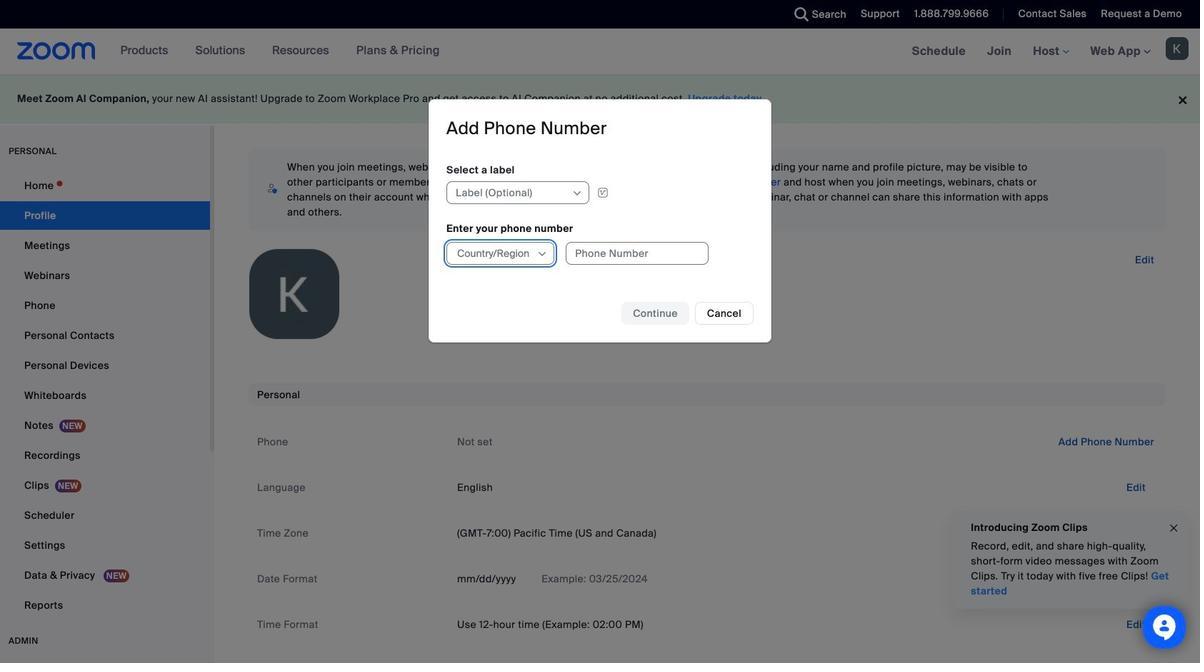 Task type: describe. For each thing, give the bounding box(es) containing it.
personal menu menu
[[0, 172, 210, 622]]

show options image
[[572, 188, 583, 199]]

support version for phone label image
[[593, 186, 613, 199]]

meetings navigation
[[902, 29, 1201, 75]]

Phone Number text field
[[566, 242, 709, 265]]



Task type: locate. For each thing, give the bounding box(es) containing it.
footer
[[0, 74, 1201, 124]]

banner
[[0, 29, 1201, 75]]

dialog
[[429, 100, 772, 343]]

show options image
[[537, 248, 548, 260]]

heading
[[447, 117, 607, 140]]

Select Country text field
[[456, 243, 536, 264]]

close image
[[1169, 521, 1180, 537]]

user photo image
[[249, 249, 339, 339]]

product information navigation
[[110, 29, 451, 74]]

application
[[447, 181, 728, 204]]



Task type: vqa. For each thing, say whether or not it's contained in the screenshot.
heading
yes



